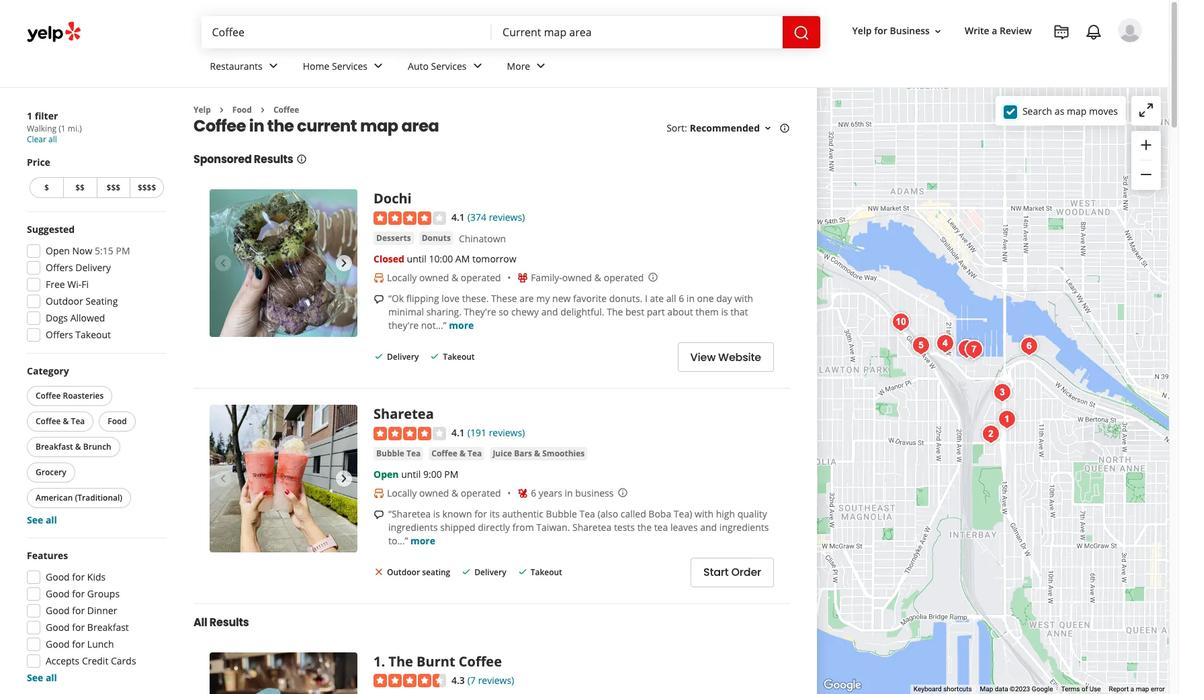 Task type: describe. For each thing, give the bounding box(es) containing it.
american
[[36, 492, 73, 504]]

bubble tea link
[[374, 447, 423, 461]]

16 family owned v2 image
[[517, 273, 528, 283]]

accepts credit cards
[[46, 655, 136, 668]]

moves
[[1089, 104, 1118, 117]]

coffee up 9:00
[[432, 448, 457, 459]]

sponsored results
[[193, 152, 293, 168]]

the inside "sharetea is known for its authentic bubble tea (also called boba tea) with high quality ingredients shipped directly from taiwan. sharetea tests the tea leaves and ingredients to…"
[[637, 521, 652, 534]]

minimal
[[388, 306, 424, 318]]

owned for dochi
[[419, 271, 449, 284]]

user actions element
[[841, 17, 1161, 99]]

sharetea link
[[374, 405, 434, 423]]

area
[[401, 115, 439, 137]]

outdoor for outdoor seating
[[387, 567, 420, 578]]

roasteries
[[63, 390, 104, 402]]

allowed
[[70, 312, 105, 324]]

recommended
[[690, 122, 760, 135]]

1 horizontal spatial coffee & tea button
[[429, 447, 485, 461]]

16 chevron right v2 image
[[216, 105, 227, 115]]

american (traditional) button
[[27, 488, 131, 509]]

search image
[[793, 25, 809, 41]]

yelp for business
[[852, 24, 930, 37]]

1 ingredients from the left
[[388, 521, 438, 534]]

good for groups
[[46, 588, 120, 601]]

tea inside bubble tea button
[[406, 448, 421, 459]]

view website link
[[678, 343, 774, 372]]

bubble tea button
[[374, 447, 423, 461]]

they're
[[464, 306, 496, 318]]

1 horizontal spatial coffee & tea
[[432, 448, 482, 459]]

coffee up the sponsored
[[193, 115, 246, 137]]

16 speech v2 image for dochi
[[374, 294, 384, 305]]

notifications image
[[1086, 24, 1102, 40]]

family-
[[531, 271, 562, 284]]

2 horizontal spatial delivery
[[474, 567, 506, 578]]

1 . the burnt coffee
[[374, 653, 502, 671]]

cards
[[111, 655, 136, 668]]

expand map image
[[1138, 102, 1154, 118]]

grocery
[[36, 467, 66, 478]]

so
[[499, 306, 509, 318]]

them
[[696, 306, 719, 318]]

pm for open until 9:00 pm
[[444, 468, 458, 481]]

keyboard
[[914, 686, 942, 693]]

©2023
[[1010, 686, 1030, 693]]

java jazz image
[[989, 379, 1016, 406]]

24 chevron down v2 image for restaurants
[[265, 58, 281, 74]]

offers delivery
[[46, 261, 111, 274]]

more link for sharetea
[[410, 535, 435, 547]]

map for report
[[1136, 686, 1149, 693]]

for for business
[[874, 24, 887, 37]]

outdoor seating
[[46, 295, 118, 308]]

smoothies
[[542, 448, 585, 459]]

map region
[[743, 74, 1179, 695]]

bubble inside button
[[376, 448, 404, 459]]

a for write
[[992, 24, 997, 37]]

16 chevron down v2 image
[[763, 123, 773, 134]]

bubble tea
[[376, 448, 421, 459]]

(374 reviews) link
[[467, 210, 525, 225]]

offers takeout
[[46, 329, 111, 341]]

auto services link
[[397, 48, 496, 87]]

good for breakfast
[[46, 621, 129, 634]]

2 vertical spatial reviews)
[[478, 674, 514, 687]]

owned for sharetea
[[419, 487, 449, 500]]

0 horizontal spatial in
[[249, 115, 264, 137]]

dochi
[[374, 190, 412, 208]]

see all for category
[[27, 514, 57, 527]]

yelp link
[[193, 104, 211, 116]]

24 chevron down v2 image for more
[[533, 58, 549, 74]]

good for good for dinner
[[46, 605, 70, 617]]

see all button for features
[[27, 672, 57, 685]]

keyboard shortcuts
[[914, 686, 972, 693]]

to…"
[[388, 535, 408, 547]]

flipping
[[406, 292, 439, 305]]

donuts button
[[419, 232, 453, 245]]

$$$$
[[138, 182, 156, 193]]

caffe appassionato image
[[932, 330, 959, 357]]

fi
[[81, 278, 89, 291]]

report a map error link
[[1109, 686, 1165, 693]]

for for kids
[[72, 571, 85, 584]]

16 speech v2 image for sharetea
[[374, 510, 384, 520]]

$$
[[75, 182, 85, 193]]

0 vertical spatial coffee & tea button
[[27, 412, 94, 432]]

katina's kitchen image
[[887, 309, 914, 336]]

about
[[667, 306, 693, 318]]

free
[[46, 278, 65, 291]]

tea
[[654, 521, 668, 534]]

price
[[27, 156, 50, 169]]

previous image for sharetea
[[215, 471, 231, 487]]

with inside "ok flipping love these. these are my new favorite donuts. i ate all 6 in one day with minimal sharing. they're so chewy and delightful. the best part about them is that they're not…"
[[734, 292, 753, 305]]

16 years in business v2 image
[[517, 488, 528, 499]]

(1
[[59, 123, 66, 134]]

(191 reviews)
[[467, 427, 525, 439]]

locally owned & operated for dochi
[[387, 271, 501, 284]]

closed until 10:00 am tomorrow
[[374, 253, 516, 265]]

report
[[1109, 686, 1129, 693]]

shipped
[[440, 521, 475, 534]]

and inside "ok flipping love these. these are my new favorite donuts. i ate all 6 in one day with minimal sharing. they're so chewy and delightful. the best part about them is that they're not…"
[[541, 306, 558, 318]]

owned up "favorite"
[[562, 271, 592, 284]]

more link
[[496, 48, 560, 87]]

map for search
[[1067, 104, 1087, 117]]

its
[[490, 508, 500, 520]]

breakfast & brunch
[[36, 441, 111, 453]]

dochi image
[[210, 190, 357, 338]]

auto services
[[408, 60, 467, 72]]

"sharetea
[[388, 508, 431, 520]]

more link for dochi
[[449, 319, 474, 332]]

16 checkmark v2 image for delivery
[[374, 351, 384, 362]]

(7
[[467, 674, 476, 687]]

4.3 link
[[451, 673, 465, 688]]

delivery inside group
[[75, 261, 111, 274]]

chewy
[[511, 306, 539, 318]]

(374 reviews)
[[467, 211, 525, 224]]

write a review link
[[959, 19, 1037, 43]]

donuts link
[[419, 232, 453, 245]]

bay cafe image
[[959, 337, 986, 364]]

1 filter walking (1 mi.) clear all
[[27, 110, 82, 145]]

category
[[27, 365, 69, 378]]

outdoor for outdoor seating
[[46, 295, 83, 308]]

for for breakfast
[[72, 621, 85, 634]]

2 horizontal spatial takeout
[[530, 567, 562, 578]]

4.3 star rating image
[[374, 675, 446, 688]]

2 ingredients from the left
[[719, 521, 769, 534]]

grocery button
[[27, 463, 75, 483]]

from
[[512, 521, 534, 534]]

coffee in the current map area
[[193, 115, 439, 137]]

juice bars & smoothies
[[493, 448, 585, 459]]

dogs
[[46, 312, 68, 324]]

desserts link
[[374, 232, 414, 245]]

1 horizontal spatial takeout
[[443, 352, 475, 363]]

view website
[[690, 350, 761, 365]]

current
[[297, 115, 357, 137]]

16 checkmark v2 image for takeout
[[430, 351, 440, 362]]

business
[[575, 487, 614, 500]]

16 chevron right v2 image
[[257, 105, 268, 115]]

0 vertical spatial 16 info v2 image
[[779, 123, 790, 134]]

2 vertical spatial in
[[565, 487, 573, 500]]

locally owned & operated for sharetea
[[387, 487, 501, 500]]

search
[[1022, 104, 1052, 117]]

report a map error
[[1109, 686, 1165, 693]]

love
[[442, 292, 460, 305]]

1 for 1 filter walking (1 mi.) clear all
[[27, 110, 32, 122]]

review
[[1000, 24, 1032, 37]]

juice
[[493, 448, 512, 459]]

in inside "ok flipping love these. these are my new favorite donuts. i ate all 6 in one day with minimal sharing. they're so chewy and delightful. the best part about them is that they're not…"
[[686, 292, 695, 305]]

bars
[[514, 448, 532, 459]]

operated up the "donuts."
[[604, 271, 644, 284]]

order
[[731, 565, 761, 581]]

see for category
[[27, 514, 43, 527]]



Task type: locate. For each thing, give the bounding box(es) containing it.
price group
[[27, 156, 167, 201]]

4.1 star rating image for dochi
[[374, 212, 446, 225]]

1 horizontal spatial 6
[[679, 292, 684, 305]]

Near text field
[[503, 25, 772, 40]]

services
[[332, 60, 368, 72], [431, 60, 467, 72]]

16 checkmark v2 image
[[461, 567, 472, 578], [517, 567, 528, 578]]

4.1 link left (191
[[451, 425, 465, 440]]

free wi-fi
[[46, 278, 89, 291]]

chinatown
[[459, 232, 506, 245]]

restaurants link
[[199, 48, 292, 87]]

blue heron image
[[908, 332, 934, 359]]

24 chevron down v2 image for home services
[[370, 58, 386, 74]]

for up good for groups
[[72, 571, 85, 584]]

1 horizontal spatial delivery
[[387, 352, 419, 363]]

24 chevron down v2 image inside more link
[[533, 58, 549, 74]]

services for auto services
[[431, 60, 467, 72]]

see all button down the american
[[27, 514, 57, 527]]

yelp inside button
[[852, 24, 872, 37]]

2 see all from the top
[[27, 672, 57, 685]]

all right 'ate'
[[666, 292, 676, 305]]

2 4.1 star rating image from the top
[[374, 427, 446, 441]]

seating
[[422, 567, 450, 578]]

data
[[995, 686, 1008, 693]]

in left one
[[686, 292, 695, 305]]

none field the 'near'
[[503, 25, 772, 40]]

sharetea image
[[210, 405, 357, 553]]

0 vertical spatial 16 speech v2 image
[[374, 294, 384, 305]]

16 locally owned v2 image down closed
[[374, 273, 384, 283]]

next image
[[336, 256, 352, 272]]

sharetea down (also
[[572, 521, 612, 534]]

4.1 for dochi
[[451, 211, 465, 224]]

for for groups
[[72, 588, 85, 601]]

0 vertical spatial results
[[254, 152, 293, 168]]

sharetea up the bubble tea
[[374, 405, 434, 423]]

ingredients down the quality
[[719, 521, 769, 534]]

chinook's image
[[953, 336, 980, 362]]

rooftop brewing company image
[[1016, 333, 1043, 360]]

0 vertical spatial bubble
[[376, 448, 404, 459]]

delivery down open now 5:15 pm
[[75, 261, 111, 274]]

1 horizontal spatial yelp
[[852, 24, 872, 37]]

4.1 link for sharetea
[[451, 425, 465, 440]]

4 good from the top
[[46, 621, 70, 634]]

24 chevron down v2 image right auto services
[[469, 58, 485, 74]]

0 horizontal spatial with
[[695, 508, 713, 520]]

2 locally owned & operated from the top
[[387, 487, 501, 500]]

0 vertical spatial open
[[46, 245, 70, 257]]

food right 16 chevron right v2 image
[[232, 104, 252, 116]]

1 16 checkmark v2 image from the left
[[374, 351, 384, 362]]

and down high
[[700, 521, 717, 534]]

1 4.1 from the top
[[451, 211, 465, 224]]

locally for sharetea
[[387, 487, 417, 500]]

called
[[621, 508, 646, 520]]

1 16 speech v2 image from the top
[[374, 294, 384, 305]]

best
[[625, 306, 644, 318]]

1 horizontal spatial 16 checkmark v2 image
[[517, 567, 528, 578]]

coffee roasteries
[[36, 390, 104, 402]]

1 horizontal spatial open
[[374, 468, 399, 481]]

boba
[[649, 508, 671, 520]]

brunch
[[83, 441, 111, 453]]

1 vertical spatial a
[[1130, 686, 1134, 693]]

1 vertical spatial food
[[108, 416, 127, 427]]

0 vertical spatial takeout
[[75, 329, 111, 341]]

1 horizontal spatial 16 info v2 image
[[779, 123, 790, 134]]

1 vertical spatial in
[[686, 292, 695, 305]]

home services link
[[292, 48, 397, 87]]

slideshow element for dochi
[[210, 190, 357, 338]]

is inside "sharetea is known for its authentic bubble tea (also called boba tea) with high quality ingredients shipped directly from taiwan. sharetea tests the tea leaves and ingredients to…"
[[433, 508, 440, 520]]

Find text field
[[212, 25, 481, 40]]

a for report
[[1130, 686, 1134, 693]]

0 horizontal spatial 16 info v2 image
[[296, 154, 307, 165]]

0 vertical spatial breakfast
[[36, 441, 73, 453]]

food up brunch
[[108, 416, 127, 427]]

16 close v2 image
[[374, 567, 384, 578]]

results right the sponsored
[[254, 152, 293, 168]]

with up that
[[734, 292, 753, 305]]

group
[[1131, 131, 1161, 190], [23, 223, 167, 346], [24, 365, 167, 527], [23, 550, 167, 685]]

tea left (also
[[579, 508, 595, 520]]

1 24 chevron down v2 image from the left
[[265, 58, 281, 74]]

for for lunch
[[72, 638, 85, 651]]

1 horizontal spatial the
[[637, 521, 652, 534]]

a right report at the right of the page
[[1130, 686, 1134, 693]]

16 chevron down v2 image
[[932, 26, 943, 37]]

0 horizontal spatial 16 checkmark v2 image
[[374, 351, 384, 362]]

services for home services
[[332, 60, 368, 72]]

16 locally owned v2 image for sharetea
[[374, 488, 384, 499]]

am
[[455, 253, 470, 265]]

24 chevron down v2 image for auto services
[[469, 58, 485, 74]]

american (traditional)
[[36, 492, 122, 504]]

2 16 speech v2 image from the top
[[374, 510, 384, 520]]

0 horizontal spatial coffee & tea
[[36, 416, 85, 427]]

coffee & tea down (191
[[432, 448, 482, 459]]

operated for sharetea
[[461, 487, 501, 500]]

more link down sharing.
[[449, 319, 474, 332]]

a inside "write a review" link
[[992, 24, 997, 37]]

1 see all button from the top
[[27, 514, 57, 527]]

3 good from the top
[[46, 605, 70, 617]]

search as map moves
[[1022, 104, 1118, 117]]

0 horizontal spatial none field
[[212, 25, 481, 40]]

good up "good for lunch"
[[46, 621, 70, 634]]

mi.)
[[68, 123, 82, 134]]

map right as
[[1067, 104, 1087, 117]]

zoom in image
[[1138, 137, 1154, 153]]

2 offers from the top
[[46, 329, 73, 341]]

16 info v2 image down coffee in the current map area
[[296, 154, 307, 165]]

1 horizontal spatial more link
[[449, 319, 474, 332]]

auto
[[408, 60, 429, 72]]

0 vertical spatial more link
[[449, 319, 474, 332]]

2 see all button from the top
[[27, 672, 57, 685]]

coffee & tea button down the coffee roasteries button
[[27, 412, 94, 432]]

with
[[734, 292, 753, 305], [695, 508, 713, 520]]

until left 9:00
[[401, 468, 421, 481]]

yelp for yelp for business
[[852, 24, 872, 37]]

good down good for groups
[[46, 605, 70, 617]]

is
[[721, 306, 728, 318], [433, 508, 440, 520]]

map left area at the left of page
[[360, 115, 398, 137]]

24 chevron down v2 image right more on the left of the page
[[533, 58, 549, 74]]

2 services from the left
[[431, 60, 467, 72]]

takeout down the not…"
[[443, 352, 475, 363]]

1 inside 1 filter walking (1 mi.) clear all
[[27, 110, 32, 122]]

2 none field from the left
[[503, 25, 772, 40]]

bubble up open until 9:00 pm
[[376, 448, 404, 459]]

0 horizontal spatial sharetea
[[374, 405, 434, 423]]

0 horizontal spatial takeout
[[75, 329, 111, 341]]

open
[[46, 245, 70, 257], [374, 468, 399, 481]]

0 horizontal spatial the
[[267, 115, 294, 137]]

24 chevron down v2 image inside 'auto services' link
[[469, 58, 485, 74]]

in right years
[[565, 487, 573, 500]]

1 horizontal spatial services
[[431, 60, 467, 72]]

ugly mug café & coffee roasters image
[[977, 421, 1004, 448]]

tea inside coffee & tea link
[[468, 448, 482, 459]]

write
[[965, 24, 989, 37]]

&
[[451, 271, 458, 284], [594, 271, 601, 284], [63, 416, 69, 427], [75, 441, 81, 453], [459, 448, 466, 459], [534, 448, 540, 459], [451, 487, 458, 500]]

2 16 locally owned v2 image from the top
[[374, 488, 384, 499]]

favorite
[[573, 292, 607, 305]]

none field up home services
[[212, 25, 481, 40]]

0 vertical spatial delivery
[[75, 261, 111, 274]]

food
[[232, 104, 252, 116], [108, 416, 127, 427]]

all inside "ok flipping love these. these are my new favorite donuts. i ate all 6 in one day with minimal sharing. they're so chewy and delightful. the best part about them is that they're not…"
[[666, 292, 676, 305]]

0 vertical spatial previous image
[[215, 256, 231, 272]]

fishermen's green market & deli image
[[961, 336, 988, 363]]

0 vertical spatial 1
[[27, 110, 32, 122]]

is left known
[[433, 508, 440, 520]]

0 horizontal spatial bubble
[[376, 448, 404, 459]]

all down 'accepts'
[[46, 672, 57, 685]]

2 horizontal spatial map
[[1136, 686, 1149, 693]]

16 speech v2 image left "sharetea
[[374, 510, 384, 520]]

$$$
[[107, 182, 120, 193]]

0 horizontal spatial results
[[209, 615, 249, 631]]

in left coffee link
[[249, 115, 264, 137]]

none field find
[[212, 25, 481, 40]]

juice bars & smoothies link
[[490, 447, 587, 461]]

good down good for kids
[[46, 588, 70, 601]]

good for good for kids
[[46, 571, 70, 584]]

dochi link
[[374, 190, 412, 208]]

0 vertical spatial locally owned & operated
[[387, 271, 501, 284]]

4.1 star rating image down sharetea link
[[374, 427, 446, 441]]

good for good for breakfast
[[46, 621, 70, 634]]

(also
[[598, 508, 618, 520]]

previous image for dochi
[[215, 256, 231, 272]]

1 horizontal spatial results
[[254, 152, 293, 168]]

keyboard shortcuts button
[[914, 685, 972, 695]]

info icon image
[[648, 272, 659, 283], [648, 272, 659, 283], [618, 488, 628, 498], [618, 488, 628, 498]]

1 see all from the top
[[27, 514, 57, 527]]

1 vertical spatial is
[[433, 508, 440, 520]]

1 vertical spatial with
[[695, 508, 713, 520]]

0 vertical spatial see
[[27, 514, 43, 527]]

1 horizontal spatial food
[[232, 104, 252, 116]]

yelp left 16 chevron right v2 image
[[193, 104, 211, 116]]

leaves
[[670, 521, 698, 534]]

group containing suggested
[[23, 223, 167, 346]]

0 horizontal spatial the
[[389, 653, 413, 671]]

with right tea)
[[695, 508, 713, 520]]

slideshow element for sharetea
[[210, 405, 357, 553]]

0 vertical spatial pm
[[116, 245, 130, 257]]

see
[[27, 514, 43, 527], [27, 672, 43, 685]]

16 checkmark v2 image
[[374, 351, 384, 362], [430, 351, 440, 362]]

0 vertical spatial reviews)
[[489, 211, 525, 224]]

tea up breakfast & brunch
[[71, 416, 85, 427]]

food button
[[99, 412, 136, 432]]

1 vertical spatial until
[[401, 468, 421, 481]]

all inside 1 filter walking (1 mi.) clear all
[[48, 134, 57, 145]]

16 checkmark v2 image up sharetea link
[[374, 351, 384, 362]]

open for open now 5:15 pm
[[46, 245, 70, 257]]

1 vertical spatial offers
[[46, 329, 73, 341]]

0 horizontal spatial yelp
[[193, 104, 211, 116]]

1 see from the top
[[27, 514, 43, 527]]

good for kids
[[46, 571, 106, 584]]

for down good for breakfast
[[72, 638, 85, 651]]

0 vertical spatial a
[[992, 24, 997, 37]]

outdoor right 16 close v2 icon
[[387, 567, 420, 578]]

group containing category
[[24, 365, 167, 527]]

6 right 16 years in business v2 image
[[531, 487, 536, 500]]

2 slideshow element from the top
[[210, 405, 357, 553]]

1 vertical spatial outdoor
[[387, 567, 420, 578]]

5 good from the top
[[46, 638, 70, 651]]

projects image
[[1053, 24, 1070, 40]]

tea up open until 9:00 pm
[[406, 448, 421, 459]]

16 speech v2 image
[[374, 294, 384, 305], [374, 510, 384, 520]]

write a review
[[965, 24, 1032, 37]]

4.1 for sharetea
[[451, 427, 465, 439]]

google
[[1032, 686, 1053, 693]]

good for dinner
[[46, 605, 117, 617]]

1 horizontal spatial none field
[[503, 25, 772, 40]]

1 4.1 star rating image from the top
[[374, 212, 446, 225]]

2 good from the top
[[46, 588, 70, 601]]

6
[[679, 292, 684, 305], [531, 487, 536, 500]]

2 24 chevron down v2 image from the left
[[370, 58, 386, 74]]

0 vertical spatial sharetea
[[374, 405, 434, 423]]

the burnt coffee image
[[994, 406, 1020, 433]]

1 previous image from the top
[[215, 256, 231, 272]]

16 info v2 image
[[779, 123, 790, 134], [296, 154, 307, 165]]

1 vertical spatial 16 locally owned v2 image
[[374, 488, 384, 499]]

years
[[539, 487, 562, 500]]

0 vertical spatial until
[[407, 253, 426, 265]]

1 vertical spatial bubble
[[546, 508, 577, 520]]

the
[[267, 115, 294, 137], [637, 521, 652, 534]]

reviews) right (374
[[489, 211, 525, 224]]

taiwan.
[[536, 521, 570, 534]]

0 horizontal spatial breakfast
[[36, 441, 73, 453]]

restaurants
[[210, 60, 263, 72]]

24 chevron down v2 image inside restaurants link
[[265, 58, 281, 74]]

2 previous image from the top
[[215, 471, 231, 487]]

and down my
[[541, 306, 558, 318]]

coffee up (7
[[459, 653, 502, 671]]

delightful.
[[560, 306, 604, 318]]

delivery down 'directly'
[[474, 567, 506, 578]]

good for good for groups
[[46, 588, 70, 601]]

takeout down taiwan.
[[530, 567, 562, 578]]

1 vertical spatial the
[[637, 521, 652, 534]]

0 vertical spatial 6
[[679, 292, 684, 305]]

previous image
[[215, 256, 231, 272], [215, 471, 231, 487]]

see all button for category
[[27, 514, 57, 527]]

16 checkmark v2 image down from
[[517, 567, 528, 578]]

0 vertical spatial in
[[249, 115, 264, 137]]

None field
[[212, 25, 481, 40], [503, 25, 772, 40]]

1 none field from the left
[[212, 25, 481, 40]]

operated up these.
[[461, 271, 501, 284]]

tests
[[614, 521, 635, 534]]

tea inside group
[[71, 416, 85, 427]]

1 vertical spatial coffee & tea
[[432, 448, 482, 459]]

for left its
[[474, 508, 487, 520]]

1 up 4.3 star rating image
[[374, 653, 381, 671]]

all
[[193, 615, 207, 631]]

offers for offers delivery
[[46, 261, 73, 274]]

until for sharetea
[[401, 468, 421, 481]]

(191 reviews) link
[[467, 425, 525, 440]]

food inside food button
[[108, 416, 127, 427]]

1 locally from the top
[[387, 271, 417, 284]]

more for dochi
[[449, 319, 474, 332]]

see all down 'accepts'
[[27, 672, 57, 685]]

offers up free
[[46, 261, 73, 274]]

sharetea inside "sharetea is known for its authentic bubble tea (also called boba tea) with high quality ingredients shipped directly from taiwan. sharetea tests the tea leaves and ingredients to…"
[[572, 521, 612, 534]]

4.1 link for dochi
[[451, 210, 465, 225]]

open inside group
[[46, 245, 70, 257]]

1 locally owned & operated from the top
[[387, 271, 501, 284]]

1 offers from the top
[[46, 261, 73, 274]]

yelp for yelp link
[[193, 104, 211, 116]]

1
[[27, 110, 32, 122], [374, 653, 381, 671]]

results
[[254, 152, 293, 168], [209, 615, 249, 631]]

1 vertical spatial the
[[389, 653, 413, 671]]

pm right 9:00
[[444, 468, 458, 481]]

offers for offers takeout
[[46, 329, 73, 341]]

good for lunch
[[46, 638, 114, 651]]

4.1 left (191
[[451, 427, 465, 439]]

locally owned & operated down 9:00
[[387, 487, 501, 500]]

for down good for kids
[[72, 588, 85, 601]]

1 vertical spatial 1
[[374, 653, 381, 671]]

breakfast inside breakfast & brunch button
[[36, 441, 73, 453]]

donuts
[[422, 232, 451, 244]]

locally for dochi
[[387, 271, 417, 284]]

1 vertical spatial 4.1 star rating image
[[374, 427, 446, 441]]

2 locally from the top
[[387, 487, 417, 500]]

3 24 chevron down v2 image from the left
[[469, 58, 485, 74]]

accepts
[[46, 655, 79, 668]]

0 vertical spatial coffee & tea
[[36, 416, 85, 427]]

0 vertical spatial locally
[[387, 271, 417, 284]]

24 chevron down v2 image inside home services link
[[370, 58, 386, 74]]

walking
[[27, 123, 56, 134]]

services right auto
[[431, 60, 467, 72]]

good for good for lunch
[[46, 638, 70, 651]]

more for sharetea
[[410, 535, 435, 547]]

1 vertical spatial 4.1 link
[[451, 425, 465, 440]]

0 vertical spatial see all button
[[27, 514, 57, 527]]

delivery
[[75, 261, 111, 274], [387, 352, 419, 363], [474, 567, 506, 578]]

slideshow element
[[210, 190, 357, 338], [210, 405, 357, 553]]

0 vertical spatial and
[[541, 306, 558, 318]]

coffee & tea
[[36, 416, 85, 427], [432, 448, 482, 459]]

bubble inside "sharetea is known for its authentic bubble tea (also called boba tea) with high quality ingredients shipped directly from taiwan. sharetea tests the tea leaves and ingredients to…"
[[546, 508, 577, 520]]

2 16 checkmark v2 image from the left
[[517, 567, 528, 578]]

high
[[716, 508, 735, 520]]

tea inside "sharetea is known for its authentic bubble tea (also called boba tea) with high quality ingredients shipped directly from taiwan. sharetea tests the tea leaves and ingredients to…"
[[579, 508, 595, 520]]

1 vertical spatial yelp
[[193, 104, 211, 116]]

new
[[552, 292, 571, 305]]

see all for features
[[27, 672, 57, 685]]

google image
[[820, 677, 865, 695]]

1 vertical spatial 6
[[531, 487, 536, 500]]

1 slideshow element from the top
[[210, 190, 357, 338]]

for inside "sharetea is known for its authentic bubble tea (also called boba tea) with high quality ingredients shipped directly from taiwan. sharetea tests the tea leaves and ingredients to…"
[[474, 508, 487, 520]]

the left tea
[[637, 521, 652, 534]]

breakfast & brunch button
[[27, 437, 120, 458]]

(374
[[467, 211, 486, 224]]

1 vertical spatial takeout
[[443, 352, 475, 363]]

results for sponsored results
[[254, 152, 293, 168]]

closed
[[374, 253, 404, 265]]

None search field
[[201, 16, 823, 48]]

pm for open now 5:15 pm
[[116, 245, 130, 257]]

map left error
[[1136, 686, 1149, 693]]

until for dochi
[[407, 253, 426, 265]]

coffee & tea button down (191
[[429, 447, 485, 461]]

open for open until 9:00 pm
[[374, 468, 399, 481]]

is down day
[[721, 306, 728, 318]]

all left (1
[[48, 134, 57, 145]]

1 horizontal spatial 16 checkmark v2 image
[[430, 351, 440, 362]]

see for features
[[27, 672, 43, 685]]

1 vertical spatial pm
[[444, 468, 458, 481]]

reviews) up juice
[[489, 427, 525, 439]]

yelp left the business
[[852, 24, 872, 37]]

1 vertical spatial previous image
[[215, 471, 231, 487]]

0 horizontal spatial delivery
[[75, 261, 111, 274]]

0 vertical spatial food
[[232, 104, 252, 116]]

tea down (191
[[468, 448, 482, 459]]

kids
[[87, 571, 106, 584]]

owned down 10:00
[[419, 271, 449, 284]]

more
[[507, 60, 530, 72]]

2 16 checkmark v2 image from the left
[[430, 351, 440, 362]]

2 4.1 from the top
[[451, 427, 465, 439]]

1 left filter
[[27, 110, 32, 122]]

takeout inside group
[[75, 329, 111, 341]]

pm
[[116, 245, 130, 257], [444, 468, 458, 481]]

all results
[[193, 615, 249, 631]]

1 16 checkmark v2 image from the left
[[461, 567, 472, 578]]

desserts
[[376, 232, 411, 244]]

and inside "sharetea is known for its authentic bubble tea (also called boba tea) with high quality ingredients shipped directly from taiwan. sharetea tests the tea leaves and ingredients to…"
[[700, 521, 717, 534]]

0 vertical spatial yelp
[[852, 24, 872, 37]]

business
[[890, 24, 930, 37]]

lunch
[[87, 638, 114, 651]]

all down the american
[[46, 514, 57, 527]]

coffee inside button
[[36, 390, 61, 402]]

1 vertical spatial sharetea
[[572, 521, 612, 534]]

website
[[718, 350, 761, 365]]

24 chevron down v2 image
[[265, 58, 281, 74], [370, 58, 386, 74], [469, 58, 485, 74], [533, 58, 549, 74]]

open now 5:15 pm
[[46, 245, 130, 257]]

16 locally owned v2 image for dochi
[[374, 273, 384, 283]]

the right food link
[[267, 115, 294, 137]]

offers
[[46, 261, 73, 274], [46, 329, 73, 341]]

"ok flipping love these. these are my new favorite donuts. i ate all 6 in one day with minimal sharing. they're so chewy and delightful. the best part about them is that they're not…"
[[388, 292, 753, 332]]

$$$$ button
[[130, 177, 164, 198]]

coffee & tea button
[[27, 412, 94, 432], [429, 447, 485, 461]]

1 good from the top
[[46, 571, 70, 584]]

1 for 1 . the burnt coffee
[[374, 653, 381, 671]]

more link
[[449, 319, 474, 332], [410, 535, 435, 547]]

zoom out image
[[1138, 167, 1154, 183]]

0 vertical spatial more
[[449, 319, 474, 332]]

0 vertical spatial with
[[734, 292, 753, 305]]

see all button down 'accepts'
[[27, 672, 57, 685]]

16 checkmark v2 image right seating
[[461, 567, 472, 578]]

1 services from the left
[[332, 60, 368, 72]]

breakfast down dinner on the left bottom
[[87, 621, 129, 634]]

4.1 star rating image up desserts
[[374, 212, 446, 225]]

4 24 chevron down v2 image from the left
[[533, 58, 549, 74]]

takeout down allowed
[[75, 329, 111, 341]]

nolan p. image
[[1118, 18, 1142, 42]]

with inside "sharetea is known for its authentic bubble tea (also called boba tea) with high quality ingredients shipped directly from taiwan. sharetea tests the tea leaves and ingredients to…"
[[695, 508, 713, 520]]

1 4.1 link from the top
[[451, 210, 465, 225]]

more right to…"
[[410, 535, 435, 547]]

operated up its
[[461, 487, 501, 500]]

1 vertical spatial delivery
[[387, 352, 419, 363]]

for for dinner
[[72, 605, 85, 617]]

4.1 star rating image
[[374, 212, 446, 225], [374, 427, 446, 441]]

6 up the about on the right top of page
[[679, 292, 684, 305]]

16 info v2 image right 16 chevron down v2 icon on the top of the page
[[779, 123, 790, 134]]

groups
[[87, 588, 120, 601]]

.
[[381, 653, 385, 671]]

16 speech v2 image left "ok
[[374, 294, 384, 305]]

open down bubble tea button
[[374, 468, 399, 481]]

2 see from the top
[[27, 672, 43, 685]]

6 inside "ok flipping love these. these are my new favorite donuts. i ate all 6 in one day with minimal sharing. they're so chewy and delightful. the best part about them is that they're not…"
[[679, 292, 684, 305]]

business categories element
[[199, 48, 1142, 87]]

0 vertical spatial 4.1
[[451, 211, 465, 224]]

16 checkmark v2 image for delivery
[[461, 567, 472, 578]]

1 vertical spatial locally
[[387, 487, 417, 500]]

open down suggested
[[46, 245, 70, 257]]

seating
[[86, 295, 118, 308]]

0 vertical spatial the
[[607, 306, 623, 318]]

4.1 left (374
[[451, 211, 465, 224]]

results for all results
[[209, 615, 249, 631]]

16 checkmark v2 image down the not…"
[[430, 351, 440, 362]]

1 vertical spatial 16 speech v2 image
[[374, 510, 384, 520]]

5:15
[[95, 245, 113, 257]]

pm right 5:15
[[116, 245, 130, 257]]

locally owned & operated
[[387, 271, 501, 284], [387, 487, 501, 500]]

reviews) for sharetea
[[489, 427, 525, 439]]

1 vertical spatial results
[[209, 615, 249, 631]]

0 vertical spatial the
[[267, 115, 294, 137]]

(191
[[467, 427, 486, 439]]

for inside button
[[874, 24, 887, 37]]

1 vertical spatial coffee & tea button
[[429, 447, 485, 461]]

offers down dogs
[[46, 329, 73, 341]]

2 4.1 link from the top
[[451, 425, 465, 440]]

dogs allowed
[[46, 312, 105, 324]]

0 horizontal spatial 6
[[531, 487, 536, 500]]

coffee right 16 chevron right v2 icon
[[273, 104, 299, 116]]

0 horizontal spatial pm
[[116, 245, 130, 257]]

coffee down category
[[36, 390, 61, 402]]

group containing features
[[23, 550, 167, 685]]

none field up business categories element
[[503, 25, 772, 40]]

owned down 9:00
[[419, 487, 449, 500]]

1 16 locally owned v2 image from the top
[[374, 273, 384, 283]]

1 vertical spatial breakfast
[[87, 621, 129, 634]]

2 horizontal spatial in
[[686, 292, 695, 305]]

4.1 star rating image for sharetea
[[374, 427, 446, 441]]

as
[[1055, 104, 1064, 117]]

1 horizontal spatial breakfast
[[87, 621, 129, 634]]

coffee down the coffee roasteries button
[[36, 416, 61, 427]]

is inside "ok flipping love these. these are my new favorite donuts. i ate all 6 in one day with minimal sharing. they're so chewy and delightful. the best part about them is that they're not…"
[[721, 306, 728, 318]]

0 horizontal spatial is
[[433, 508, 440, 520]]

results right all
[[209, 615, 249, 631]]

features
[[27, 550, 68, 562]]

operated for dochi
[[461, 271, 501, 284]]

for left the business
[[874, 24, 887, 37]]

16 checkmark v2 image for takeout
[[517, 567, 528, 578]]

reviews) for dochi
[[489, 211, 525, 224]]

0 horizontal spatial map
[[360, 115, 398, 137]]

start
[[703, 565, 729, 581]]

in
[[249, 115, 264, 137], [686, 292, 695, 305], [565, 487, 573, 500]]

$$$ button
[[96, 177, 130, 198]]

0 vertical spatial slideshow element
[[210, 190, 357, 338]]

terms of use link
[[1061, 686, 1101, 693]]

outdoor down free wi-fi
[[46, 295, 83, 308]]

tea)
[[674, 508, 692, 520]]

16 locally owned v2 image
[[374, 273, 384, 283], [374, 488, 384, 499]]

the inside "ok flipping love these. these are my new favorite donuts. i ate all 6 in one day with minimal sharing. they're so chewy and delightful. the best part about them is that they're not…"
[[607, 306, 623, 318]]

0 vertical spatial outdoor
[[46, 295, 83, 308]]

see all down the american
[[27, 514, 57, 527]]

see all
[[27, 514, 57, 527], [27, 672, 57, 685]]

0 horizontal spatial food
[[108, 416, 127, 427]]

0 vertical spatial 16 locally owned v2 image
[[374, 273, 384, 283]]

next image
[[336, 471, 352, 487]]



Task type: vqa. For each thing, say whether or not it's contained in the screenshot.
zip code text box
no



